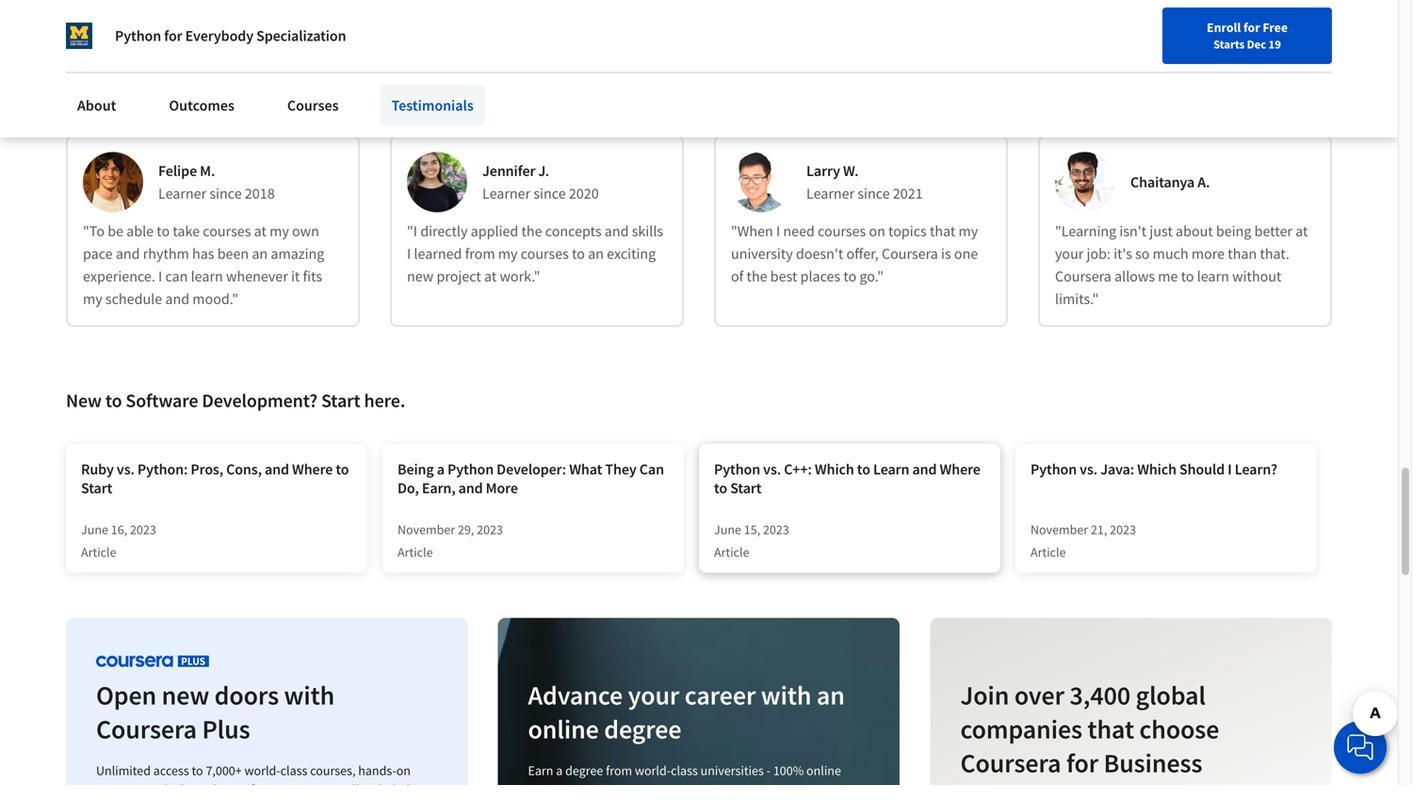 Task type: locate. For each thing, give the bounding box(es) containing it.
at left work."
[[484, 267, 497, 286]]

at right better
[[1296, 222, 1308, 241]]

class up programs
[[280, 763, 308, 780]]

with for career
[[761, 679, 812, 712]]

0 horizontal spatial where
[[292, 460, 333, 479]]

2023 inside the june 15, 2023 article
[[763, 522, 789, 538]]

and up exciting
[[605, 222, 629, 241]]

on up offer,
[[869, 222, 886, 241]]

2 class from the left
[[671, 763, 698, 780]]

from right earn at the bottom
[[606, 763, 633, 780]]

courses inside "i directly applied the concepts and skills i learned from my courses to an exciting new project at work."
[[521, 244, 569, 263]]

3 since from the left
[[858, 184, 890, 203]]

0 vertical spatial degree
[[604, 713, 682, 746]]

offer,
[[847, 244, 879, 263]]

new
[[407, 267, 434, 286], [162, 679, 209, 712]]

and up experience.
[[116, 244, 140, 263]]

a right being
[[437, 460, 445, 479]]

1 vertical spatial that
[[1088, 713, 1134, 746]]

learner inside felipe m. learner since 2018
[[158, 184, 207, 203]]

0 horizontal spatial degree
[[566, 763, 604, 780]]

choose down python for everybody specialization
[[203, 72, 282, 105]]

2 which from the left
[[1138, 460, 1177, 479]]

my up work."
[[498, 244, 518, 263]]

learn inside "to be able to take courses at my own pace and rhythm has been an amazing experience. i can learn whenever it fits my schedule and mood."
[[191, 267, 223, 286]]

vs. left c++:
[[763, 460, 781, 479]]

1 article from the left
[[81, 544, 116, 561]]

0 horizontal spatial class
[[280, 763, 308, 780]]

vs. right ruby
[[117, 460, 135, 479]]

and inside unlimited access to 7,000+ world-class courses, hands-on projects, and job-ready certificate programs - all included i
[[146, 782, 168, 786]]

0 vertical spatial on
[[869, 222, 886, 241]]

vs. left the java:
[[1080, 460, 1098, 479]]

for left everybody
[[164, 26, 182, 45]]

university of michigan image
[[66, 23, 92, 49]]

november inside november 29, 2023 article
[[398, 522, 455, 538]]

"learning isn't just about being better at your job: it's so much more than that. coursera allows me to learn without limits."
[[1055, 222, 1308, 309]]

degree right earn at the bottom
[[566, 763, 604, 780]]

1 vertical spatial on
[[396, 763, 411, 780]]

c++:
[[784, 460, 812, 479]]

1 horizontal spatial online
[[807, 763, 842, 780]]

1 horizontal spatial a
[[556, 763, 563, 780]]

june left 15,
[[714, 522, 742, 538]]

j.
[[538, 162, 549, 180]]

to up rhythm
[[157, 222, 170, 241]]

that up is
[[930, 222, 956, 241]]

0 vertical spatial the
[[522, 222, 542, 241]]

and inside python vs. c++: which to learn and where to start
[[913, 460, 937, 479]]

and inside being a python developer: what they can do, earn, and more
[[459, 479, 483, 498]]

to inside "i directly applied the concepts and skills i learned from my courses to an exciting new project at work."
[[572, 244, 585, 263]]

2 vs. from the left
[[763, 460, 781, 479]]

and right learn
[[913, 460, 937, 479]]

1 class from the left
[[280, 763, 308, 780]]

new down the 'learned'
[[407, 267, 434, 286]]

larry w. learner since 2021
[[807, 162, 923, 203]]

to right me
[[1181, 267, 1194, 286]]

1 learner from the left
[[158, 184, 207, 203]]

class left "universities"
[[671, 763, 698, 780]]

2 horizontal spatial learner
[[807, 184, 855, 203]]

with right doors
[[284, 679, 335, 712]]

1 horizontal spatial with
[[761, 679, 812, 712]]

python left c++:
[[714, 460, 761, 479]]

directly
[[420, 222, 468, 241]]

1 vertical spatial degree
[[566, 763, 604, 780]]

and down access
[[146, 782, 168, 786]]

and down can
[[165, 290, 189, 309]]

my up one
[[959, 222, 978, 241]]

1 horizontal spatial career
[[685, 679, 756, 712]]

0 horizontal spatial career
[[490, 72, 561, 105]]

more
[[486, 479, 518, 498]]

1 horizontal spatial that
[[1088, 713, 1134, 746]]

coursera inside "when i need courses on topics that my university doesn't offer, coursera is one of the best places to go."
[[882, 244, 938, 263]]

i left can
[[158, 267, 162, 286]]

1 horizontal spatial november
[[1031, 522, 1089, 538]]

to left learn
[[857, 460, 871, 479]]

1 vertical spatial from
[[606, 763, 633, 780]]

1 horizontal spatial learn
[[1197, 267, 1230, 286]]

1 horizontal spatial your
[[1055, 244, 1084, 263]]

1 vertical spatial the
[[747, 267, 768, 286]]

learn inside ""learning isn't just about being better at your job: it's so much more than that. coursera allows me to learn without limits.""
[[1197, 267, 1230, 286]]

29,
[[458, 522, 474, 538]]

vs. for python:
[[117, 460, 135, 479]]

1 where from the left
[[292, 460, 333, 479]]

0 horizontal spatial online
[[528, 713, 599, 746]]

0 horizontal spatial learner
[[158, 184, 207, 203]]

1 vertical spatial a
[[556, 763, 563, 780]]

on
[[869, 222, 886, 241], [396, 763, 411, 780]]

for
[[1244, 19, 1261, 36], [164, 26, 182, 45], [394, 72, 426, 105], [1067, 747, 1099, 780]]

0 horizontal spatial november
[[398, 522, 455, 538]]

1 since from the left
[[210, 184, 242, 203]]

1 which from the left
[[815, 460, 854, 479]]

world- up certificate
[[245, 763, 280, 780]]

starts
[[1214, 37, 1245, 52]]

career
[[490, 72, 561, 105], [685, 679, 756, 712]]

0 horizontal spatial an
[[252, 244, 268, 263]]

0 vertical spatial online
[[528, 713, 599, 746]]

career inside advance your career with an online degree
[[685, 679, 756, 712]]

start up 15,
[[730, 479, 762, 498]]

1 horizontal spatial since
[[534, 184, 566, 203]]

2023 inside november 29, 2023 article
[[477, 522, 503, 538]]

allows
[[1115, 267, 1155, 286]]

to
[[157, 222, 170, 241], [572, 244, 585, 263], [844, 267, 857, 286], [1181, 267, 1194, 286], [105, 389, 122, 413], [336, 460, 349, 479], [857, 460, 871, 479], [714, 479, 728, 498], [192, 763, 203, 780]]

2 world- from the left
[[635, 763, 671, 780]]

since inside felipe m. learner since 2018
[[210, 184, 242, 203]]

1 horizontal spatial the
[[747, 267, 768, 286]]

"i directly applied the concepts and skills i learned from my courses to an exciting new project at work."
[[407, 222, 664, 286]]

june left the 16,
[[81, 522, 108, 538]]

start left here.
[[321, 389, 361, 413]]

rhythm
[[143, 244, 189, 263]]

class inside unlimited access to 7,000+ world-class courses, hands-on projects, and job-ready certificate programs - all included i
[[280, 763, 308, 780]]

16,
[[111, 522, 127, 538]]

felipe
[[158, 162, 197, 180]]

0 horizontal spatial learn
[[191, 267, 223, 286]]

coursera down specialization
[[288, 72, 388, 105]]

0 horizontal spatial choose
[[203, 72, 282, 105]]

1 horizontal spatial degree
[[604, 713, 682, 746]]

python for python for everybody specialization
[[115, 26, 161, 45]]

a for python
[[437, 460, 445, 479]]

i left need
[[776, 222, 780, 241]]

about
[[1176, 222, 1213, 241]]

3 article from the left
[[714, 544, 750, 561]]

november 29, 2023 article
[[398, 522, 503, 561]]

without
[[1233, 267, 1282, 286]]

1 horizontal spatial where
[[940, 460, 981, 479]]

where right cons,
[[292, 460, 333, 479]]

certificate
[[226, 782, 281, 786]]

where right learn
[[940, 460, 981, 479]]

for up dec
[[1244, 19, 1261, 36]]

vs. inside python vs. c++: which to learn and where to start
[[763, 460, 781, 479]]

to up 'ready'
[[192, 763, 203, 780]]

"when
[[731, 222, 773, 241]]

courses
[[203, 222, 251, 241], [818, 222, 866, 241], [521, 244, 569, 263]]

2 horizontal spatial courses
[[818, 222, 866, 241]]

0 horizontal spatial june
[[81, 522, 108, 538]]

0 horizontal spatial start
[[81, 479, 112, 498]]

where inside ruby vs. python: pros, cons, and where to start
[[292, 460, 333, 479]]

career up "universities"
[[685, 679, 756, 712]]

1 horizontal spatial courses
[[521, 244, 569, 263]]

coursera down the companies
[[961, 747, 1061, 780]]

0 horizontal spatial on
[[396, 763, 411, 780]]

a inside being a python developer: what they can do, earn, and more
[[437, 460, 445, 479]]

1 horizontal spatial choose
[[1140, 713, 1220, 746]]

i inside "when i need courses on topics that my university doesn't offer, coursera is one of the best places to go."
[[776, 222, 780, 241]]

vs. for java:
[[1080, 460, 1098, 479]]

learner inside jennifer j. learner since 2020
[[482, 184, 531, 203]]

new inside "i directly applied the concepts and skills i learned from my courses to an exciting new project at work."
[[407, 267, 434, 286]]

about
[[77, 96, 116, 115]]

their
[[431, 72, 485, 105]]

0 horizontal spatial new
[[162, 679, 209, 712]]

what
[[569, 460, 602, 479]]

3 vs. from the left
[[1080, 460, 1098, 479]]

python for python vs. c++: which to learn and where to start
[[714, 460, 761, 479]]

0 horizontal spatial vs.
[[117, 460, 135, 479]]

None search field
[[269, 12, 636, 49]]

from inside "i directly applied the concepts and skills i learned from my courses to an exciting new project at work."
[[465, 244, 495, 263]]

- left all
[[339, 782, 343, 786]]

python vs. c++: which to learn and where to start
[[714, 460, 981, 498]]

which right c++:
[[815, 460, 854, 479]]

2 horizontal spatial an
[[817, 679, 845, 712]]

python:
[[137, 460, 188, 479]]

my
[[270, 222, 289, 241], [959, 222, 978, 241], [498, 244, 518, 263], [83, 290, 102, 309]]

do,
[[398, 479, 419, 498]]

1 with from the left
[[284, 679, 335, 712]]

amazing
[[271, 244, 324, 263]]

3 2023 from the left
[[763, 522, 789, 538]]

article inside june 16, 2023 article
[[81, 544, 116, 561]]

2023 inside november 21, 2023 article
[[1110, 522, 1136, 538]]

since down w.
[[858, 184, 890, 203]]

at for better
[[1296, 222, 1308, 241]]

2 november from the left
[[1031, 522, 1089, 538]]

been
[[217, 244, 249, 263]]

2023 for earn,
[[477, 522, 503, 538]]

show notifications image
[[1144, 24, 1167, 46]]

and right cons,
[[265, 460, 289, 479]]

1 vs. from the left
[[117, 460, 135, 479]]

1 november from the left
[[398, 522, 455, 538]]

the right of
[[747, 267, 768, 286]]

2 june from the left
[[714, 522, 742, 538]]

2 article from the left
[[398, 544, 433, 561]]

learn down more
[[1197, 267, 1230, 286]]

with inside open new doors with coursera plus
[[284, 679, 335, 712]]

1 2023 from the left
[[130, 522, 156, 538]]

my down experience.
[[83, 290, 102, 309]]

choose inside join over 3,400 global companies that choose coursera for business
[[1140, 713, 1220, 746]]

doors
[[215, 679, 279, 712]]

1 horizontal spatial new
[[407, 267, 434, 286]]

with inside advance your career with an online degree
[[761, 679, 812, 712]]

start
[[321, 389, 361, 413], [81, 479, 112, 498], [730, 479, 762, 498]]

which right the java:
[[1138, 460, 1177, 479]]

- inside unlimited access to 7,000+ world-class courses, hands-on projects, and job-ready certificate programs - all included i
[[339, 782, 343, 786]]

1 learn from the left
[[191, 267, 223, 286]]

- left 100%
[[767, 763, 771, 780]]

1 horizontal spatial at
[[484, 267, 497, 286]]

where
[[292, 460, 333, 479], [940, 460, 981, 479]]

coursera
[[288, 72, 388, 105], [882, 244, 938, 263], [1055, 267, 1112, 286], [96, 713, 197, 746], [961, 747, 1061, 780]]

new down coursera plus image
[[162, 679, 209, 712]]

2023 right 15,
[[763, 522, 789, 538]]

at inside "to be able to take courses at my own pace and rhythm has been an amazing experience. i can learn whenever it fits my schedule and mood."
[[254, 222, 267, 241]]

0 horizontal spatial since
[[210, 184, 242, 203]]

1 horizontal spatial which
[[1138, 460, 1177, 479]]

be
[[108, 222, 123, 241]]

a
[[437, 460, 445, 479], [556, 763, 563, 780]]

november inside november 21, 2023 article
[[1031, 522, 1089, 538]]

1 vertical spatial new
[[162, 679, 209, 712]]

2023 right 21,
[[1110, 522, 1136, 538]]

to left go." in the top of the page
[[844, 267, 857, 286]]

learned
[[414, 244, 462, 263]]

since down the j.
[[534, 184, 566, 203]]

0 vertical spatial your
[[1055, 244, 1084, 263]]

learner down felipe
[[158, 184, 207, 203]]

learner for felipe
[[158, 184, 207, 203]]

learner down larry
[[807, 184, 855, 203]]

software
[[126, 389, 198, 413]]

python left the java:
[[1031, 460, 1077, 479]]

november left 21,
[[1031, 522, 1089, 538]]

w.
[[843, 162, 859, 180]]

vs. for c++:
[[763, 460, 781, 479]]

4 article from the left
[[1031, 544, 1066, 561]]

4 2023 from the left
[[1110, 522, 1136, 538]]

on inside unlimited access to 7,000+ world-class courses, hands-on projects, and job-ready certificate programs - all included i
[[396, 763, 411, 780]]

at inside "i directly applied the concepts and skills i learned from my courses to an exciting new project at work."
[[484, 267, 497, 286]]

2023
[[130, 522, 156, 538], [477, 522, 503, 538], [763, 522, 789, 538], [1110, 522, 1136, 538]]

python for python vs. java: which should i learn?
[[1031, 460, 1077, 479]]

courses up work."
[[521, 244, 569, 263]]

2023 right the 16,
[[130, 522, 156, 538]]

which for should
[[1138, 460, 1177, 479]]

article inside november 29, 2023 article
[[398, 544, 433, 561]]

on up included
[[396, 763, 411, 780]]

since inside larry w. learner since 2021
[[858, 184, 890, 203]]

0 horizontal spatial -
[[339, 782, 343, 786]]

online down advance
[[528, 713, 599, 746]]

june inside the june 15, 2023 article
[[714, 522, 742, 538]]

i down "i
[[407, 244, 411, 263]]

python right being
[[448, 460, 494, 479]]

1 horizontal spatial learner
[[482, 184, 531, 203]]

on inside "when i need courses on topics that my university doesn't offer, coursera is one of the best places to go."
[[869, 222, 886, 241]]

1 vertical spatial -
[[339, 782, 343, 786]]

0 horizontal spatial world-
[[245, 763, 280, 780]]

an inside "to be able to take courses at my own pace and rhythm has been an amazing experience. i can learn whenever it fits my schedule and mood."
[[252, 244, 268, 263]]

to inside "to be able to take courses at my own pace and rhythm has been an amazing experience. i can learn whenever it fits my schedule and mood."
[[157, 222, 170, 241]]

1 horizontal spatial class
[[671, 763, 698, 780]]

the right applied
[[522, 222, 542, 241]]

plus
[[202, 713, 250, 746]]

1 horizontal spatial start
[[321, 389, 361, 413]]

0 horizontal spatial courses
[[203, 222, 251, 241]]

2 horizontal spatial start
[[730, 479, 762, 498]]

1 world- from the left
[[245, 763, 280, 780]]

own
[[292, 222, 319, 241]]

1 june from the left
[[81, 522, 108, 538]]

menu item
[[1003, 19, 1124, 80]]

learn
[[191, 267, 223, 286], [1197, 267, 1230, 286]]

learner for jennifer
[[482, 184, 531, 203]]

since for j.
[[534, 184, 566, 203]]

1 horizontal spatial vs.
[[763, 460, 781, 479]]

world- inside unlimited access to 7,000+ world-class courses, hands-on projects, and job-ready certificate programs - all included i
[[245, 763, 280, 780]]

article
[[81, 544, 116, 561], [398, 544, 433, 561], [714, 544, 750, 561], [1031, 544, 1066, 561]]

felipe m. learner since 2018
[[158, 162, 275, 203]]

with
[[284, 679, 335, 712], [761, 679, 812, 712]]

with up 100%
[[761, 679, 812, 712]]

learner down jennifer
[[482, 184, 531, 203]]

fits
[[303, 267, 322, 286]]

your down "learning
[[1055, 244, 1084, 263]]

just
[[1150, 222, 1173, 241]]

learner for larry
[[807, 184, 855, 203]]

0 vertical spatial -
[[767, 763, 771, 780]]

1 vertical spatial online
[[807, 763, 842, 780]]

coursera inside open new doors with coursera plus
[[96, 713, 197, 746]]

ready
[[192, 782, 223, 786]]

one
[[954, 244, 978, 263]]

0 horizontal spatial that
[[930, 222, 956, 241]]

job-
[[170, 782, 192, 786]]

vs. inside ruby vs. python: pros, cons, and where to start
[[117, 460, 135, 479]]

should
[[1180, 460, 1225, 479]]

my inside "when i need courses on topics that my university doesn't offer, coursera is one of the best places to go."
[[959, 222, 978, 241]]

coursera up limits."
[[1055, 267, 1112, 286]]

november left 29,
[[398, 522, 455, 538]]

that down 3,400
[[1088, 713, 1134, 746]]

0 vertical spatial a
[[437, 460, 445, 479]]

0 horizontal spatial your
[[628, 679, 680, 712]]

world- for 7,000+
[[245, 763, 280, 780]]

choose
[[203, 72, 282, 105], [1140, 713, 1220, 746]]

coursera down open
[[96, 713, 197, 746]]

2023 right 29,
[[477, 522, 503, 538]]

1 horizontal spatial world-
[[635, 763, 671, 780]]

article inside the june 15, 2023 article
[[714, 544, 750, 561]]

to down 'concepts'
[[572, 244, 585, 263]]

at inside ""learning isn't just about being better at your job: it's so much more than that. coursera allows me to learn without limits.""
[[1296, 222, 1308, 241]]

which inside python vs. c++: which to learn and where to start
[[815, 460, 854, 479]]

for left their
[[394, 72, 426, 105]]

coursera down the topics at the top of page
[[882, 244, 938, 263]]

world- down advance your career with an online degree
[[635, 763, 671, 780]]

june inside june 16, 2023 article
[[81, 522, 108, 538]]

since down m.
[[210, 184, 242, 203]]

2 learner from the left
[[482, 184, 531, 203]]

coursera inside ""learning isn't just about being better at your job: it's so much more than that. coursera allows me to learn without limits.""
[[1055, 267, 1112, 286]]

degree up 'earn a degree from world-class universities - 100% online'
[[604, 713, 682, 746]]

november for being a python developer: what they can do, earn, and more
[[398, 522, 455, 538]]

2023 inside june 16, 2023 article
[[130, 522, 156, 538]]

courses up been
[[203, 222, 251, 241]]

1 vertical spatial your
[[628, 679, 680, 712]]

the inside "i directly applied the concepts and skills i learned from my courses to an exciting new project at work."
[[522, 222, 542, 241]]

class
[[280, 763, 308, 780], [671, 763, 698, 780]]

learner inside larry w. learner since 2021
[[807, 184, 855, 203]]

i left learn?
[[1228, 460, 1232, 479]]

1 horizontal spatial from
[[606, 763, 633, 780]]

june for start
[[81, 522, 108, 538]]

2 where from the left
[[940, 460, 981, 479]]

courses link
[[276, 85, 350, 126]]

2 since from the left
[[534, 184, 566, 203]]

2 horizontal spatial at
[[1296, 222, 1308, 241]]

to right new
[[105, 389, 122, 413]]

courses up offer,
[[818, 222, 866, 241]]

start up the 16,
[[81, 479, 112, 498]]

1 horizontal spatial june
[[714, 522, 742, 538]]

your inside advance your career with an online degree
[[628, 679, 680, 712]]

0 vertical spatial new
[[407, 267, 434, 286]]

a right earn at the bottom
[[556, 763, 563, 780]]

from down applied
[[465, 244, 495, 263]]

it's
[[1114, 244, 1133, 263]]

programs
[[283, 782, 336, 786]]

online right 100%
[[807, 763, 842, 780]]

world- for from
[[635, 763, 671, 780]]

to up the june 15, 2023 article at the bottom right
[[714, 479, 728, 498]]

3 learner from the left
[[807, 184, 855, 203]]

1 vertical spatial career
[[685, 679, 756, 712]]

2 learn from the left
[[1197, 267, 1230, 286]]

learn down has
[[191, 267, 223, 286]]

0 horizontal spatial at
[[254, 222, 267, 241]]

at down 2018
[[254, 222, 267, 241]]

2 horizontal spatial since
[[858, 184, 890, 203]]

1 vertical spatial choose
[[1140, 713, 1220, 746]]

coursera image
[[23, 15, 142, 45]]

for down the companies
[[1067, 747, 1099, 780]]

testimonials
[[392, 96, 474, 115]]

isn't
[[1120, 222, 1147, 241]]

to left do,
[[336, 460, 349, 479]]

m.
[[200, 162, 215, 180]]

and left more
[[459, 479, 483, 498]]

learn for more
[[1197, 267, 1230, 286]]

2 2023 from the left
[[477, 522, 503, 538]]

1 horizontal spatial an
[[588, 244, 604, 263]]

learn for has
[[191, 267, 223, 286]]

1 horizontal spatial on
[[869, 222, 886, 241]]

python inside python vs. c++: which to learn and where to start
[[714, 460, 761, 479]]

0 horizontal spatial a
[[437, 460, 445, 479]]

about link
[[66, 85, 128, 126]]

career right their
[[490, 72, 561, 105]]

pros,
[[191, 460, 223, 479]]

2023 for to
[[763, 522, 789, 538]]

open new doors with coursera plus
[[96, 679, 335, 746]]

cons,
[[226, 460, 262, 479]]

since inside jennifer j. learner since 2020
[[534, 184, 566, 203]]

online
[[528, 713, 599, 746], [807, 763, 842, 780]]

0 horizontal spatial which
[[815, 460, 854, 479]]

since
[[210, 184, 242, 203], [534, 184, 566, 203], [858, 184, 890, 203]]

0 vertical spatial that
[[930, 222, 956, 241]]

november for python vs. java: which should i learn?
[[1031, 522, 1089, 538]]

python up people
[[115, 26, 161, 45]]

2 with from the left
[[761, 679, 812, 712]]

class for universities
[[671, 763, 698, 780]]

your right advance
[[628, 679, 680, 712]]

0 horizontal spatial the
[[522, 222, 542, 241]]

0 horizontal spatial with
[[284, 679, 335, 712]]

0 vertical spatial from
[[465, 244, 495, 263]]

choose down global
[[1140, 713, 1220, 746]]

courses inside "when i need courses on topics that my university doesn't offer, coursera is one of the best places to go."
[[818, 222, 866, 241]]

0 horizontal spatial from
[[465, 244, 495, 263]]

2 horizontal spatial vs.
[[1080, 460, 1098, 479]]

unlimited
[[96, 763, 151, 780]]



Task type: vqa. For each thing, say whether or not it's contained in the screenshot.


Task type: describe. For each thing, give the bounding box(es) containing it.
"to be able to take courses at my own pace and rhythm has been an amazing experience. i can learn whenever it fits my schedule and mood."
[[83, 222, 324, 309]]

included
[[362, 782, 410, 786]]

that inside join over 3,400 global companies that choose coursera for business
[[1088, 713, 1134, 746]]

here.
[[364, 389, 405, 413]]

able
[[126, 222, 154, 241]]

over
[[1015, 679, 1065, 712]]

that inside "when i need courses on topics that my university doesn't offer, coursera is one of the best places to go."
[[930, 222, 956, 241]]

june 16, 2023 article
[[81, 522, 156, 561]]

an inside advance your career with an online degree
[[817, 679, 845, 712]]

"learning
[[1055, 222, 1117, 241]]

chat with us image
[[1346, 733, 1376, 763]]

with for doors
[[284, 679, 335, 712]]

chaitanya
[[1131, 173, 1195, 192]]

to inside ""learning isn't just about being better at your job: it's so much more than that. coursera allows me to learn without limits.""
[[1181, 267, 1194, 286]]

join over 3,400 global companies that choose coursera for business
[[961, 679, 1220, 780]]

universities
[[701, 763, 764, 780]]

i inside "i directly applied the concepts and skills i learned from my courses to an exciting new project at work."
[[407, 244, 411, 263]]

access
[[153, 763, 189, 780]]

being a python developer: what they can do, earn, and more
[[398, 460, 664, 498]]

for inside enroll for free starts dec 19
[[1244, 19, 1261, 36]]

since for w.
[[858, 184, 890, 203]]

3,400
[[1070, 679, 1131, 712]]

all
[[346, 782, 359, 786]]

at for courses
[[254, 222, 267, 241]]

article inside november 21, 2023 article
[[1031, 544, 1066, 561]]

python for everybody specialization
[[115, 26, 346, 45]]

june for to
[[714, 522, 742, 538]]

coursera inside join over 3,400 global companies that choose coursera for business
[[961, 747, 1061, 780]]

the inside "when i need courses on topics that my university doesn't offer, coursera is one of the best places to go."
[[747, 267, 768, 286]]

courses,
[[310, 763, 356, 780]]

courses
[[287, 96, 339, 115]]

and inside "i directly applied the concepts and skills i learned from my courses to an exciting new project at work."
[[605, 222, 629, 241]]

pace
[[83, 244, 113, 263]]

which for to
[[815, 460, 854, 479]]

to inside ruby vs. python: pros, cons, and where to start
[[336, 460, 349, 479]]

outcomes
[[169, 96, 235, 115]]

limits."
[[1055, 290, 1099, 309]]

can
[[165, 267, 188, 286]]

mood."
[[192, 290, 238, 309]]

0 vertical spatial choose
[[203, 72, 282, 105]]

for inside join over 3,400 global companies that choose coursera for business
[[1067, 747, 1099, 780]]

python inside being a python developer: what they can do, earn, and more
[[448, 460, 494, 479]]

i inside "to be able to take courses at my own pace and rhythm has been an amazing experience. i can learn whenever it fits my schedule and mood."
[[158, 267, 162, 286]]

concepts
[[545, 222, 602, 241]]

being
[[398, 460, 434, 479]]

new
[[66, 389, 102, 413]]

my left own
[[270, 222, 289, 241]]

learn
[[874, 460, 910, 479]]

enroll
[[1207, 19, 1241, 36]]

an inside "i directly applied the concepts and skills i learned from my courses to an exciting new project at work."
[[588, 244, 604, 263]]

than
[[1228, 244, 1257, 263]]

ruby vs. python: pros, cons, and where to start
[[81, 460, 349, 498]]

project
[[437, 267, 481, 286]]

june 15, 2023 article
[[714, 522, 789, 561]]

better
[[1255, 222, 1293, 241]]

larry
[[807, 162, 840, 180]]

go."
[[860, 267, 884, 286]]

need
[[783, 222, 815, 241]]

article for start
[[81, 544, 116, 561]]

1 horizontal spatial -
[[767, 763, 771, 780]]

advance
[[528, 679, 623, 712]]

to inside "when i need courses on topics that my university doesn't offer, coursera is one of the best places to go."
[[844, 267, 857, 286]]

21,
[[1091, 522, 1108, 538]]

everybody
[[185, 26, 254, 45]]

open
[[96, 679, 157, 712]]

since for m.
[[210, 184, 242, 203]]

skills
[[632, 222, 664, 241]]

courses inside "to be able to take courses at my own pace and rhythm has been an amazing experience. i can learn whenever it fits my schedule and mood."
[[203, 222, 251, 241]]

new to software development? start here.
[[66, 389, 405, 413]]

to inside unlimited access to 7,000+ world-class courses, hands-on projects, and job-ready certificate programs - all included i
[[192, 763, 203, 780]]

19
[[1269, 37, 1281, 52]]

doesn't
[[796, 244, 844, 263]]

coursera plus image
[[96, 656, 209, 668]]

has
[[192, 244, 214, 263]]

more
[[1192, 244, 1225, 263]]

7,000+
[[206, 763, 242, 780]]

2020
[[569, 184, 599, 203]]

people
[[120, 72, 197, 105]]

development?
[[202, 389, 318, 413]]

online inside advance your career with an online degree
[[528, 713, 599, 746]]

start inside ruby vs. python: pros, cons, and where to start
[[81, 479, 112, 498]]

java:
[[1101, 460, 1135, 479]]

and inside ruby vs. python: pros, cons, and where to start
[[265, 460, 289, 479]]

so
[[1136, 244, 1150, 263]]

they
[[605, 460, 637, 479]]

article for to
[[714, 544, 750, 561]]

can
[[640, 460, 664, 479]]

ruby
[[81, 460, 114, 479]]

degree inside advance your career with an online degree
[[604, 713, 682, 746]]

november 21, 2023 article
[[1031, 522, 1136, 561]]

business
[[1104, 747, 1203, 780]]

projects,
[[96, 782, 144, 786]]

global
[[1136, 679, 1206, 712]]

2023 for start
[[130, 522, 156, 538]]

earn
[[528, 763, 554, 780]]

of
[[731, 267, 744, 286]]

best
[[771, 267, 798, 286]]

developer:
[[497, 460, 566, 479]]

job:
[[1087, 244, 1111, 263]]

15,
[[744, 522, 761, 538]]

"when i need courses on topics that my university doesn't offer, coursera is one of the best places to go."
[[731, 222, 978, 286]]

why
[[66, 72, 115, 105]]

much
[[1153, 244, 1189, 263]]

why people choose coursera for their career
[[66, 72, 561, 105]]

new inside open new doors with coursera plus
[[162, 679, 209, 712]]

where inside python vs. c++: which to learn and where to start
[[940, 460, 981, 479]]

is
[[941, 244, 951, 263]]

outcomes link
[[158, 85, 246, 126]]

class for courses,
[[280, 763, 308, 780]]

a for degree
[[556, 763, 563, 780]]

dec
[[1247, 37, 1267, 52]]

start inside python vs. c++: which to learn and where to start
[[730, 479, 762, 498]]

jennifer j. learner since 2020
[[482, 162, 599, 203]]

article for earn,
[[398, 544, 433, 561]]

hands-
[[358, 763, 396, 780]]

experience.
[[83, 267, 155, 286]]

0 vertical spatial career
[[490, 72, 561, 105]]

100%
[[774, 763, 804, 780]]

free
[[1263, 19, 1288, 36]]

testimonials link
[[380, 85, 485, 126]]

my inside "i directly applied the concepts and skills i learned from my courses to an exciting new project at work."
[[498, 244, 518, 263]]

earn,
[[422, 479, 456, 498]]

your inside ""learning isn't just about being better at your job: it's so much more than that. coursera allows me to learn without limits.""
[[1055, 244, 1084, 263]]



